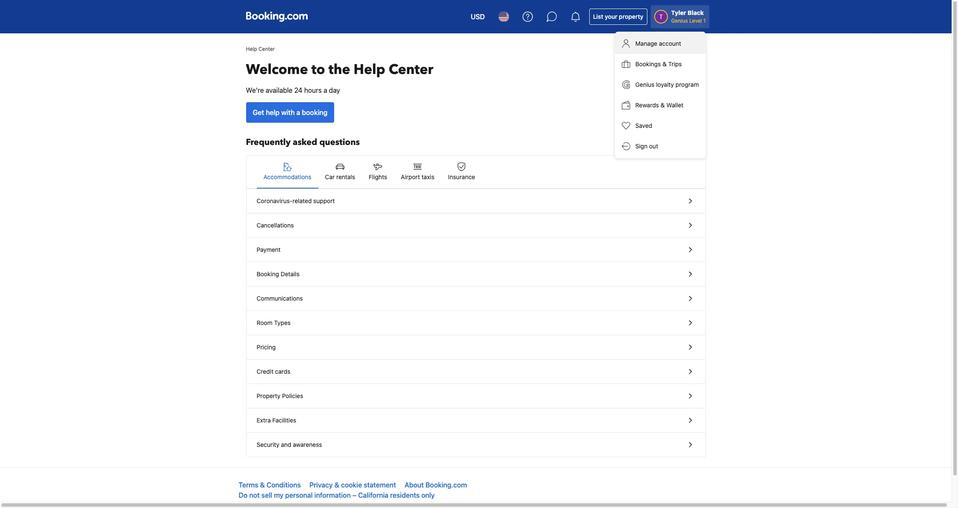 Task type: locate. For each thing, give the bounding box(es) containing it.
bookings
[[636, 60, 661, 68]]

with
[[281, 109, 295, 116]]

help center
[[246, 46, 275, 52]]

trips
[[669, 60, 682, 68]]

airport
[[401, 173, 420, 180]]

black
[[688, 9, 704, 16]]

genius down tyler in the top of the page
[[672, 18, 688, 24]]

cancellations button
[[247, 213, 706, 238]]

tyler
[[672, 9, 687, 16]]

welcome
[[246, 60, 308, 79]]

help right the
[[354, 60, 386, 79]]

& left trips
[[663, 60, 667, 68]]

& up do not sell my personal information – california residents only link
[[335, 481, 340, 489]]

0 horizontal spatial a
[[297, 109, 300, 116]]

car rentals button
[[318, 156, 362, 188]]

&
[[663, 60, 667, 68], [661, 101, 665, 109], [260, 481, 265, 489], [335, 481, 340, 489]]

about booking.com link
[[405, 481, 467, 489]]

help up welcome
[[246, 46, 257, 52]]

frequently asked questions
[[246, 136, 360, 148]]

1 vertical spatial genius
[[636, 81, 655, 88]]

california
[[358, 491, 389, 499]]

get help with a booking
[[253, 109, 328, 116]]

accommodations button
[[257, 156, 318, 188]]

help
[[246, 46, 257, 52], [354, 60, 386, 79]]

& for terms
[[260, 481, 265, 489]]

genius left loyalty
[[636, 81, 655, 88]]

help
[[266, 109, 280, 116]]

& for rewards
[[661, 101, 665, 109]]

rewards
[[636, 101, 659, 109]]

usd button
[[466, 6, 490, 27]]

tab list
[[247, 156, 706, 189]]

level
[[690, 18, 702, 24]]

manage account
[[636, 40, 682, 47]]

flights button
[[362, 156, 394, 188]]

loyalty
[[657, 81, 674, 88]]

statement
[[364, 481, 396, 489]]

1 vertical spatial help
[[354, 60, 386, 79]]

extra
[[257, 417, 271, 424]]

sign out
[[636, 142, 659, 150]]

1 vertical spatial a
[[297, 109, 300, 116]]

list
[[593, 13, 604, 20]]

0 vertical spatial a
[[324, 86, 327, 94]]

center
[[259, 46, 275, 52], [389, 60, 434, 79]]

property policies
[[257, 392, 303, 399]]

security and awareness
[[257, 441, 322, 448]]

room
[[257, 319, 273, 326]]

& up 'sell'
[[260, 481, 265, 489]]

& for privacy
[[335, 481, 340, 489]]

extra facilities button
[[247, 408, 706, 433]]

support
[[314, 197, 335, 204]]

pricing
[[257, 343, 276, 351]]

& for bookings
[[663, 60, 667, 68]]

about
[[405, 481, 424, 489]]

1 horizontal spatial a
[[324, 86, 327, 94]]

rentals
[[337, 173, 355, 180]]

& inside "link"
[[661, 101, 665, 109]]

0 vertical spatial help
[[246, 46, 257, 52]]

1 horizontal spatial genius
[[672, 18, 688, 24]]

saved
[[636, 122, 653, 129]]

tyler black genius level 1
[[672, 9, 706, 24]]

sell
[[262, 491, 272, 499]]

0 horizontal spatial center
[[259, 46, 275, 52]]

genius
[[672, 18, 688, 24], [636, 81, 655, 88]]

a
[[324, 86, 327, 94], [297, 109, 300, 116]]

& left the wallet
[[661, 101, 665, 109]]

tab list containing accommodations
[[247, 156, 706, 189]]

room types
[[257, 319, 291, 326]]

a left day
[[324, 86, 327, 94]]

do not sell my personal information – california residents only link
[[239, 491, 435, 499]]

communications button
[[247, 287, 706, 311]]

privacy
[[310, 481, 333, 489]]

insurance
[[448, 173, 475, 180]]

credit cards
[[257, 368, 291, 375]]

bookings & trips
[[636, 60, 682, 68]]

information
[[315, 491, 351, 499]]

questions
[[320, 136, 360, 148]]

sign
[[636, 142, 648, 150]]

types
[[274, 319, 291, 326]]

0 horizontal spatial genius
[[636, 81, 655, 88]]

residents
[[390, 491, 420, 499]]

a right "with"
[[297, 109, 300, 116]]

personal
[[285, 491, 313, 499]]

saved link
[[615, 115, 706, 136]]

0 vertical spatial genius
[[672, 18, 688, 24]]

list your property link
[[590, 9, 648, 25]]

1 vertical spatial center
[[389, 60, 434, 79]]

manage
[[636, 40, 658, 47]]

get help with a booking button
[[246, 102, 335, 123]]

privacy & cookie statement link
[[310, 481, 396, 489]]

1 horizontal spatial help
[[354, 60, 386, 79]]

coronavirus-related support
[[257, 197, 335, 204]]

booking
[[302, 109, 328, 116]]

list your property
[[593, 13, 644, 20]]

rewards & wallet
[[636, 101, 684, 109]]

booking.com
[[426, 481, 467, 489]]



Task type: vqa. For each thing, say whether or not it's contained in the screenshot.
the "Check-out Mon 5 Feb 2024 Until 11:00"
no



Task type: describe. For each thing, give the bounding box(es) containing it.
bookings & trips link
[[615, 54, 706, 74]]

terms & conditions link
[[239, 481, 301, 489]]

details
[[281, 270, 300, 278]]

taxis
[[422, 173, 435, 180]]

room types button
[[247, 311, 706, 335]]

conditions
[[267, 481, 301, 489]]

1 horizontal spatial center
[[389, 60, 434, 79]]

usd
[[471, 13, 485, 21]]

car
[[325, 173, 335, 180]]

accommodations
[[264, 173, 312, 180]]

genius loyalty program
[[636, 81, 699, 88]]

related
[[293, 197, 312, 204]]

1
[[704, 18, 706, 24]]

booking details button
[[247, 262, 706, 287]]

manage account link
[[615, 33, 706, 54]]

0 vertical spatial center
[[259, 46, 275, 52]]

wallet
[[667, 101, 684, 109]]

asked
[[293, 136, 317, 148]]

about booking.com do not sell my personal information – california residents only
[[239, 481, 467, 499]]

policies
[[282, 392, 303, 399]]

flights
[[369, 173, 387, 180]]

to
[[312, 60, 325, 79]]

awareness
[[293, 441, 322, 448]]

property policies button
[[247, 384, 706, 408]]

welcome to the help center
[[246, 60, 434, 79]]

my
[[274, 491, 284, 499]]

coronavirus-related support button
[[247, 189, 706, 213]]

frequently
[[246, 136, 291, 148]]

–
[[353, 491, 357, 499]]

do
[[239, 491, 248, 499]]

cancellations
[[257, 222, 294, 229]]

security
[[257, 441, 280, 448]]

credit cards button
[[247, 360, 706, 384]]

we're
[[246, 86, 264, 94]]

property
[[257, 392, 281, 399]]

account
[[659, 40, 682, 47]]

and
[[281, 441, 291, 448]]

security and awareness button
[[247, 433, 706, 457]]

24
[[294, 86, 303, 94]]

your
[[605, 13, 618, 20]]

booking details
[[257, 270, 300, 278]]

cards
[[275, 368, 291, 375]]

rewards & wallet link
[[615, 95, 706, 115]]

payment
[[257, 246, 281, 253]]

0 horizontal spatial help
[[246, 46, 257, 52]]

genius loyalty program link
[[615, 74, 706, 95]]

car rentals
[[325, 173, 355, 180]]

terms
[[239, 481, 258, 489]]

communications
[[257, 295, 303, 302]]

privacy & cookie statement
[[310, 481, 396, 489]]

get
[[253, 109, 264, 116]]

available
[[266, 86, 293, 94]]

not
[[249, 491, 260, 499]]

cookie
[[341, 481, 362, 489]]

booking
[[257, 270, 279, 278]]

airport taxis
[[401, 173, 435, 180]]

extra facilities
[[257, 417, 296, 424]]

facilities
[[273, 417, 296, 424]]

booking.com online hotel reservations image
[[246, 12, 308, 22]]

genius inside tyler black genius level 1
[[672, 18, 688, 24]]

credit
[[257, 368, 274, 375]]

coronavirus-
[[257, 197, 293, 204]]

program
[[676, 81, 699, 88]]

only
[[422, 491, 435, 499]]

payment button
[[247, 238, 706, 262]]

day
[[329, 86, 340, 94]]

a inside button
[[297, 109, 300, 116]]

terms & conditions
[[239, 481, 301, 489]]



